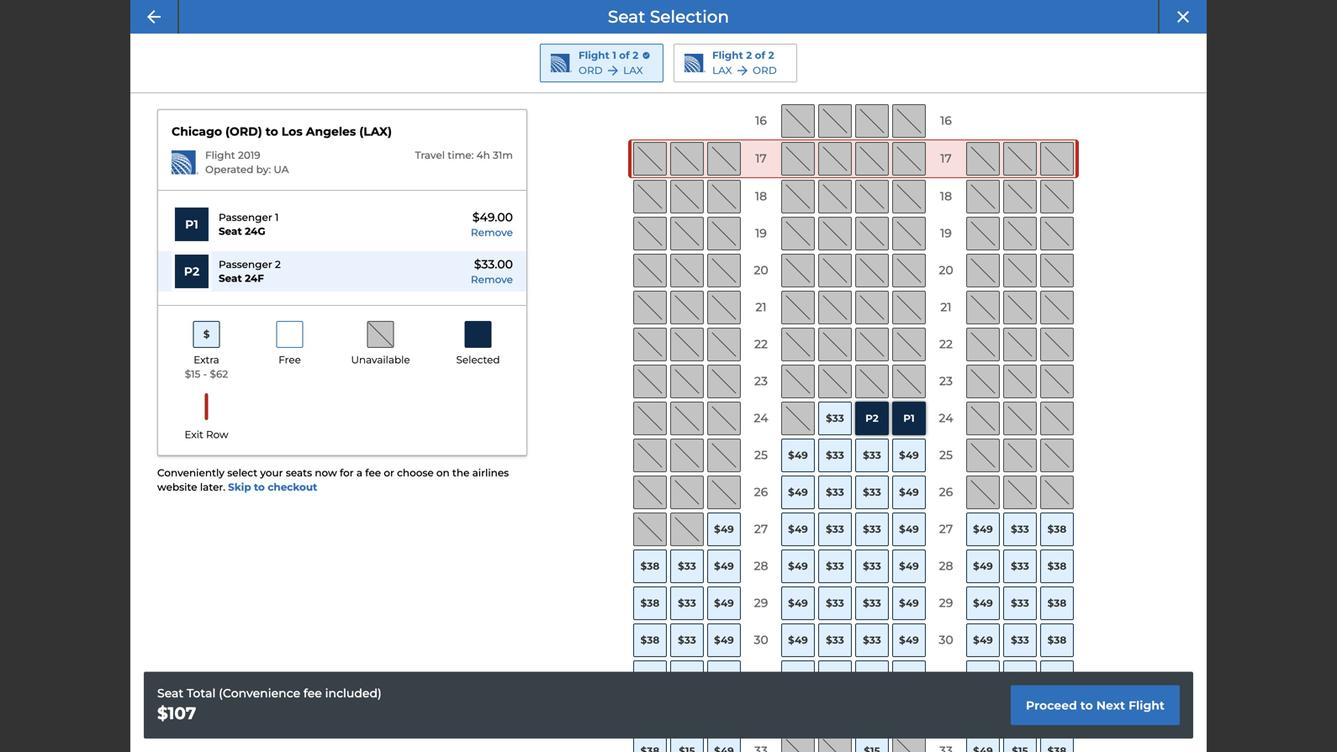 Task type: vqa. For each thing, say whether or not it's contained in the screenshot.
AS
no



Task type: locate. For each thing, give the bounding box(es) containing it.
ord down flight 2 of 2
[[753, 64, 777, 77]]

of
[[619, 49, 630, 61], [755, 49, 766, 61]]

$ inside button
[[203, 329, 210, 341]]

1 horizontal spatial 22
[[940, 338, 953, 352]]

107
[[168, 704, 196, 724]]

62
[[216, 368, 228, 381]]

0 vertical spatial remove
[[471, 227, 513, 239]]

0 vertical spatial p2
[[184, 265, 200, 279]]

1 31 cell from the left
[[745, 661, 778, 695]]

1 horizontal spatial 23
[[940, 375, 953, 389]]

24f
[[245, 273, 264, 285]]

b column header
[[671, 67, 704, 101]]

1 18 from the left
[[755, 189, 767, 204]]

2 $15 from the left
[[827, 672, 844, 684]]

2 20 cell from the left
[[930, 254, 963, 288]]

next
[[1097, 699, 1126, 713]]

3 column header from the left
[[856, 67, 889, 101]]

0 horizontal spatial p2
[[184, 265, 200, 279]]

1 $15 from the left
[[679, 672, 695, 684]]

0 horizontal spatial 25
[[755, 449, 768, 463]]

1 horizontal spatial fee
[[365, 467, 381, 480]]

2 24 from the left
[[939, 412, 954, 426]]

18
[[755, 189, 767, 204], [940, 189, 952, 204]]

1 20 from the left
[[754, 263, 769, 278]]

0 horizontal spatial fee
[[304, 687, 322, 701]]

1 vertical spatial remove
[[471, 274, 513, 286]]

1 horizontal spatial 28 cell
[[930, 550, 963, 584]]

list containing $
[[158, 191, 527, 306]]

0 horizontal spatial 17
[[756, 152, 767, 166]]

flight up operated
[[205, 149, 235, 162]]

2 $15 button from the left
[[819, 661, 852, 695]]

4 $15 from the left
[[1012, 672, 1029, 684]]

0 horizontal spatial 30
[[754, 634, 769, 648]]

2 21 from the left
[[941, 301, 952, 315]]

flight for flight 2 of 2
[[713, 49, 744, 61]]

p2 inside row group
[[866, 413, 879, 425]]

4 column header from the left
[[893, 67, 926, 101]]

2 list item from the top
[[158, 252, 527, 292]]

airlines
[[472, 467, 509, 480]]

3 row from the top
[[628, 178, 1079, 215]]

remove button down 33.00
[[471, 273, 513, 287]]

to inside button
[[254, 482, 265, 494]]

1 horizontal spatial 16 cell
[[930, 104, 963, 138]]

list item
[[158, 205, 527, 245], [158, 252, 527, 292]]

1 row from the top
[[628, 103, 1079, 140]]

free
[[279, 354, 301, 367]]

4 row from the top
[[628, 215, 1079, 252]]

travel
[[415, 149, 445, 162]]

2 23 from the left
[[940, 375, 953, 389]]

7 row from the top
[[628, 326, 1079, 363]]

0 horizontal spatial 26
[[754, 486, 768, 500]]

$ inside $ 33.00 remove
[[474, 257, 482, 272]]

0 horizontal spatial 23
[[755, 375, 768, 389]]

to left los
[[266, 125, 278, 139]]

21
[[756, 301, 767, 315], [941, 301, 952, 315]]

row header
[[628, 66, 1079, 103]]

1 horizontal spatial of
[[755, 49, 766, 61]]

2 25 from the left
[[940, 449, 953, 463]]

2 horizontal spatial to
[[1081, 699, 1093, 713]]

6 column header from the left
[[967, 67, 1000, 101]]

to inside button
[[1081, 699, 1093, 713]]

23 for first 23 cell from left
[[755, 375, 768, 389]]

1 horizontal spatial p1 button
[[893, 402, 926, 436]]

1 24 from the left
[[754, 412, 769, 426]]

26
[[754, 486, 768, 500], [939, 486, 953, 500]]

remove down '49.00'
[[471, 227, 513, 239]]

p1 inside list item
[[185, 218, 198, 232]]

1 horizontal spatial 26 cell
[[930, 476, 963, 510]]

30 for first 30 cell from right
[[939, 634, 954, 648]]

selected
[[456, 354, 500, 367]]

$ inside $ 49.00 remove
[[473, 210, 480, 225]]

row containing 26
[[628, 474, 1079, 511]]

0 horizontal spatial 27
[[754, 523, 768, 537]]

1 vertical spatial p2
[[866, 413, 879, 425]]

0 horizontal spatial lax
[[624, 64, 643, 77]]

1 horizontal spatial 29 cell
[[930, 587, 963, 621]]

$ inside 'seat total (convenience fee included) $ 107'
[[157, 704, 168, 724]]

1 horizontal spatial 30 cell
[[930, 624, 963, 658]]

2 21 cell from the left
[[930, 291, 963, 325]]

$
[[473, 210, 480, 225], [474, 257, 482, 272], [203, 329, 210, 341], [185, 368, 191, 381], [210, 368, 216, 381], [157, 704, 168, 724]]

1 horizontal spatial 18
[[940, 189, 952, 204]]

22 cell
[[745, 328, 778, 362], [930, 328, 963, 362]]

1 horizontal spatial 31 cell
[[930, 661, 963, 695]]

0 horizontal spatial 18 cell
[[745, 180, 778, 214]]

0 horizontal spatial to
[[254, 482, 265, 494]]

1 21 cell from the left
[[745, 291, 778, 325]]

grid
[[628, 66, 1079, 753]]

p1
[[185, 218, 198, 232], [904, 413, 915, 425]]

1 horizontal spatial 24
[[939, 412, 954, 426]]

0 vertical spatial list item
[[158, 205, 527, 245]]

2 remove button from the top
[[471, 273, 513, 287]]

flight right next
[[1129, 699, 1165, 713]]

$38 button
[[1041, 513, 1074, 547], [633, 550, 667, 584], [1041, 550, 1074, 584], [633, 587, 667, 621], [1041, 587, 1074, 621], [633, 624, 667, 658], [1041, 624, 1074, 658], [633, 661, 667, 695], [1041, 661, 1074, 695]]

1 vertical spatial to
[[254, 482, 265, 494]]

19 cell
[[745, 217, 778, 251], [930, 217, 963, 251]]

seat
[[608, 6, 646, 27], [219, 226, 242, 238], [219, 273, 242, 285], [157, 687, 184, 701]]

$15 button for $38
[[1004, 661, 1037, 695]]

0 horizontal spatial ua logo image
[[551, 54, 572, 72]]

0 horizontal spatial 23 cell
[[745, 365, 778, 399]]

30
[[754, 634, 769, 648], [939, 634, 954, 648]]

total
[[187, 687, 216, 701]]

1 19 cell from the left
[[745, 217, 778, 251]]

flight 1 of 2
[[579, 49, 639, 61]]

31
[[756, 671, 767, 685], [941, 671, 952, 685]]

0 horizontal spatial 20
[[754, 263, 769, 278]]

skip to checkout button
[[228, 481, 317, 495]]

2 ua logo image from the left
[[685, 54, 706, 72]]

list
[[158, 191, 527, 306]]

2 inside passenger 2 seat 24f
[[275, 259, 281, 271]]

24 cell
[[745, 402, 778, 436], [930, 402, 963, 436]]

2 vertical spatial to
[[1081, 699, 1093, 713]]

p1 for the left p1 button
[[185, 218, 198, 232]]

row containing 17
[[628, 140, 1079, 178]]

1 26 from the left
[[754, 486, 768, 500]]

p2
[[184, 265, 200, 279], [866, 413, 879, 425]]

0 vertical spatial fee
[[365, 467, 381, 480]]

1 horizontal spatial 1
[[613, 49, 617, 61]]

26 for 2nd 26 cell from right
[[754, 486, 768, 500]]

fee inside 'seat total (convenience fee included) $ 107'
[[304, 687, 322, 701]]

1 down ua
[[275, 211, 279, 224]]

ua logo image
[[551, 54, 572, 72], [685, 54, 706, 72]]

lax
[[624, 64, 643, 77], [713, 64, 732, 77]]

seat inside the passenger 1 seat 24g
[[219, 226, 242, 238]]

fee
[[365, 467, 381, 480], [304, 687, 322, 701]]

23
[[755, 375, 768, 389], [940, 375, 953, 389]]

18 cell
[[745, 180, 778, 214], [930, 180, 963, 214]]

$15
[[679, 672, 695, 684], [827, 672, 844, 684], [864, 672, 881, 684], [1012, 672, 1029, 684]]

1 vertical spatial 1
[[275, 211, 279, 224]]

1 horizontal spatial 20
[[939, 263, 954, 278]]

1 vertical spatial p2 button
[[856, 402, 889, 436]]

1 horizontal spatial 29
[[939, 597, 953, 611]]

0 horizontal spatial 21
[[756, 301, 767, 315]]

10 row from the top
[[628, 437, 1079, 474]]

20 cell
[[745, 254, 778, 288], [930, 254, 963, 288]]

0 horizontal spatial 22 cell
[[745, 328, 778, 362]]

ord
[[579, 64, 603, 77], [753, 64, 777, 77]]

1 horizontal spatial p1
[[904, 413, 915, 425]]

0 horizontal spatial 16
[[756, 114, 767, 128]]

15
[[191, 368, 201, 381]]

0 vertical spatial passenger
[[219, 211, 272, 224]]

1 inside the passenger 1 seat 24g
[[275, 211, 279, 224]]

1 23 from the left
[[755, 375, 768, 389]]

1 horizontal spatial 31
[[941, 671, 952, 685]]

0 vertical spatial p2 button
[[172, 252, 212, 292]]

row group
[[628, 103, 1079, 753]]

0 vertical spatial 1
[[613, 49, 617, 61]]

24 for 1st 24 cell from the left
[[754, 412, 769, 426]]

row containing 21
[[628, 289, 1079, 326]]

2 17 cell from the left
[[930, 142, 963, 176]]

2 18 from the left
[[940, 189, 952, 204]]

2 row from the top
[[628, 140, 1079, 178]]

1 horizontal spatial p2
[[866, 413, 879, 425]]

passenger up 24g
[[219, 211, 272, 224]]

1 horizontal spatial 25
[[940, 449, 953, 463]]

flight for flight 2019 operated by: ua
[[205, 149, 235, 162]]

2 19 from the left
[[941, 226, 952, 241]]

2 27 from the left
[[940, 523, 953, 537]]

27 for second 27 cell from the right
[[754, 523, 768, 537]]

ord down flight 1 of 2
[[579, 64, 603, 77]]

1
[[613, 49, 617, 61], [275, 211, 279, 224]]

25 for 2nd 25 cell from right
[[755, 449, 768, 463]]

0 horizontal spatial 16 cell
[[745, 104, 778, 138]]

0 horizontal spatial 1
[[275, 211, 279, 224]]

seat up 107
[[157, 687, 184, 701]]

flight inside flight 2019 operated by: ua
[[205, 149, 235, 162]]

flight 2 of 2
[[713, 49, 775, 61]]

1 horizontal spatial 21 cell
[[930, 291, 963, 325]]

16 row from the top
[[628, 660, 1079, 697]]

24
[[754, 412, 769, 426], [939, 412, 954, 426]]

$15 button
[[671, 661, 704, 695], [819, 661, 852, 695], [856, 661, 889, 695], [1004, 661, 1037, 695]]

d column header
[[782, 67, 815, 101]]

1 vertical spatial remove button
[[471, 273, 513, 287]]

1 horizontal spatial 27 cell
[[930, 513, 963, 547]]

1 horizontal spatial 23 cell
[[930, 365, 963, 399]]

0 vertical spatial to
[[266, 125, 278, 139]]

1 horizontal spatial 25 cell
[[930, 439, 963, 473]]

proceed to next flight
[[1026, 699, 1165, 713]]

9 row from the top
[[628, 400, 1079, 437]]

row containing 30
[[628, 623, 1079, 660]]

ua logo image left flight 1 of 2
[[551, 54, 572, 72]]

column header
[[745, 67, 778, 101], [819, 67, 852, 101], [856, 67, 889, 101], [893, 67, 926, 101], [930, 67, 963, 101], [967, 67, 1000, 101], [1004, 67, 1037, 101], [1041, 67, 1074, 101]]

3 $15 button from the left
[[856, 661, 889, 695]]

29 cell
[[745, 587, 778, 621], [930, 587, 963, 621]]

0 horizontal spatial 22
[[755, 338, 768, 352]]

26 cell
[[745, 476, 778, 510], [930, 476, 963, 510]]

30 cell
[[745, 624, 778, 658], [930, 624, 963, 658]]

now
[[315, 467, 337, 480]]

0 horizontal spatial 21 cell
[[745, 291, 778, 325]]

1 horizontal spatial 21
[[941, 301, 952, 315]]

0 horizontal spatial 28 cell
[[745, 550, 778, 584]]

28 cell
[[745, 550, 778, 584], [930, 550, 963, 584]]

49.00
[[480, 210, 513, 225]]

11 row from the top
[[628, 474, 1079, 511]]

1 28 from the left
[[754, 560, 769, 574]]

your
[[260, 467, 283, 480]]

1 horizontal spatial 26
[[939, 486, 953, 500]]

0 vertical spatial remove button
[[471, 226, 513, 240]]

seat left 24f
[[219, 273, 242, 285]]

remove button for 33.00
[[471, 273, 513, 287]]

24 for 2nd 24 cell from left
[[939, 412, 954, 426]]

2 29 from the left
[[939, 597, 953, 611]]

1 vertical spatial list item
[[158, 252, 527, 292]]

by:
[[256, 164, 271, 176]]

row containing 23
[[628, 363, 1079, 400]]

31 cell
[[745, 661, 778, 695], [930, 661, 963, 695]]

8 row from the top
[[628, 363, 1079, 400]]

1 horizontal spatial 16
[[941, 114, 952, 128]]

0 horizontal spatial 17 cell
[[745, 142, 778, 176]]

for
[[340, 467, 354, 480]]

12 row from the top
[[628, 511, 1079, 549]]

fee inside conveniently select your seats now for a fee or choose on the airlines website later.
[[365, 467, 381, 480]]

0 horizontal spatial 20 cell
[[745, 254, 778, 288]]

of for 1
[[619, 49, 630, 61]]

0 horizontal spatial 28
[[754, 560, 769, 574]]

$49
[[788, 450, 808, 462], [899, 450, 919, 462], [788, 487, 808, 499], [899, 487, 919, 499], [714, 524, 734, 536], [788, 524, 808, 536], [899, 524, 919, 536], [974, 524, 993, 536], [714, 561, 734, 573], [788, 561, 808, 573], [899, 561, 919, 573], [974, 561, 993, 573], [714, 598, 734, 610], [788, 598, 808, 610], [899, 598, 919, 610], [974, 598, 993, 610], [714, 635, 734, 647], [788, 635, 808, 647], [899, 635, 919, 647], [974, 635, 993, 647], [714, 672, 734, 684], [788, 672, 808, 684], [899, 672, 919, 684], [974, 672, 993, 684]]

$33 button
[[819, 402, 852, 436], [819, 439, 852, 473], [856, 439, 889, 473], [819, 476, 852, 510], [856, 476, 889, 510], [819, 513, 852, 547], [856, 513, 889, 547], [1004, 513, 1037, 547], [671, 550, 704, 584], [819, 550, 852, 584], [856, 550, 889, 584], [1004, 550, 1037, 584], [671, 587, 704, 621], [819, 587, 852, 621], [856, 587, 889, 621], [1004, 587, 1037, 621], [671, 624, 704, 658], [819, 624, 852, 658], [856, 624, 889, 658], [1004, 624, 1037, 658]]

1 23 cell from the left
[[745, 365, 778, 399]]

flight
[[579, 49, 610, 61], [713, 49, 744, 61], [205, 149, 235, 162], [1129, 699, 1165, 713]]

flight inside button
[[1129, 699, 1165, 713]]

1 horizontal spatial 17 cell
[[930, 142, 963, 176]]

row group containing 16
[[628, 103, 1079, 753]]

28
[[754, 560, 769, 574], [939, 560, 954, 574]]

row
[[206, 429, 228, 441]]

a
[[357, 467, 363, 480]]

0 horizontal spatial 30 cell
[[745, 624, 778, 658]]

remove for 49.00
[[471, 227, 513, 239]]

or
[[384, 467, 394, 480]]

1 list item from the top
[[158, 205, 527, 245]]

passenger up 24f
[[219, 259, 272, 271]]

extra $ 15 - $ 62
[[185, 354, 228, 381]]

ua logo image up b
[[685, 54, 706, 72]]

p2 for leftmost p2 button
[[184, 265, 200, 279]]

1 remove from the top
[[471, 227, 513, 239]]

6 row from the top
[[628, 289, 1079, 326]]

$38
[[1048, 524, 1067, 536], [641, 561, 660, 573], [1048, 561, 1067, 573], [641, 598, 660, 610], [1048, 598, 1067, 610], [641, 635, 660, 647], [1048, 635, 1067, 647], [641, 672, 660, 684], [1048, 672, 1067, 684]]

passenger 1 seat 24g
[[219, 211, 279, 238]]

0 horizontal spatial 19 cell
[[745, 217, 778, 251]]

2 20 from the left
[[939, 263, 954, 278]]

the
[[453, 467, 470, 480]]

17 cell
[[745, 142, 778, 176], [930, 142, 963, 176]]

passenger inside the passenger 1 seat 24g
[[219, 211, 272, 224]]

0 horizontal spatial 18
[[755, 189, 767, 204]]

p1 inside row
[[904, 413, 915, 425]]

0 horizontal spatial p1
[[185, 218, 198, 232]]

0 horizontal spatial 25 cell
[[745, 439, 778, 473]]

flight down 'seat selection'
[[579, 49, 610, 61]]

lax up c
[[713, 64, 732, 77]]

2 30 from the left
[[939, 634, 954, 648]]

to
[[266, 125, 278, 139], [254, 482, 265, 494], [1081, 699, 1093, 713]]

1 horizontal spatial lax
[[713, 64, 732, 77]]

21 cell
[[745, 291, 778, 325], [930, 291, 963, 325]]

flight up c
[[713, 49, 744, 61]]

conveniently select your seats now for a fee or choose on the airlines website later.
[[157, 467, 509, 494]]

22
[[755, 338, 768, 352], [940, 338, 953, 352]]

to left next
[[1081, 699, 1093, 713]]

1 of from the left
[[619, 49, 630, 61]]

remove button for 49.00
[[471, 226, 513, 240]]

to down your on the left of the page
[[254, 482, 265, 494]]

0 vertical spatial p1 button
[[172, 205, 212, 245]]

1 down 'seat selection'
[[613, 49, 617, 61]]

0 horizontal spatial ord
[[579, 64, 603, 77]]

0 horizontal spatial 24 cell
[[745, 402, 778, 436]]

20
[[754, 263, 769, 278], [939, 263, 954, 278]]

a
[[646, 77, 655, 91]]

$15 for $49
[[679, 672, 695, 684]]

15 row from the top
[[628, 623, 1079, 660]]

17
[[756, 152, 767, 166], [941, 152, 952, 166]]

16 cell
[[745, 104, 778, 138], [930, 104, 963, 138]]

2 of from the left
[[755, 49, 766, 61]]

exit row
[[185, 429, 228, 441]]

p1 for bottommost p1 button
[[904, 413, 915, 425]]

1 horizontal spatial 28
[[939, 560, 954, 574]]

seat left 24g
[[219, 226, 242, 238]]

2
[[633, 49, 639, 61], [746, 49, 752, 61], [769, 49, 775, 61], [275, 259, 281, 271]]

1 vertical spatial fee
[[304, 687, 322, 701]]

fee right a
[[365, 467, 381, 480]]

row containing 29
[[628, 586, 1079, 623]]

1 horizontal spatial ua logo image
[[685, 54, 706, 72]]

27 cell
[[745, 513, 778, 547], [930, 513, 963, 547]]

row containing 16
[[628, 103, 1079, 140]]

7 column header from the left
[[1004, 67, 1037, 101]]

cell
[[633, 104, 667, 138], [671, 104, 704, 138], [708, 104, 741, 138], [967, 104, 1000, 138], [1004, 104, 1037, 138], [1041, 104, 1074, 138], [745, 735, 778, 753], [930, 735, 963, 753]]

0 horizontal spatial 27 cell
[[745, 513, 778, 547]]

1 horizontal spatial ord
[[753, 64, 777, 77]]

1 27 from the left
[[754, 523, 768, 537]]

1 22 cell from the left
[[745, 328, 778, 362]]

1 ord from the left
[[579, 64, 603, 77]]

2 22 cell from the left
[[930, 328, 963, 362]]

p2 button
[[172, 252, 212, 292], [856, 402, 889, 436]]

1 for passenger
[[275, 211, 279, 224]]

b
[[683, 77, 692, 91]]

2 16 from the left
[[941, 114, 952, 128]]

1 31 from the left
[[756, 671, 767, 685]]

2 28 from the left
[[939, 560, 954, 574]]

1 horizontal spatial 20 cell
[[930, 254, 963, 288]]

passenger for p2
[[219, 259, 272, 271]]

0 horizontal spatial 31 cell
[[745, 661, 778, 695]]

14 row from the top
[[628, 586, 1079, 623]]

2 22 from the left
[[940, 338, 953, 352]]

remove down 33.00
[[471, 274, 513, 286]]

0 horizontal spatial 19
[[756, 226, 767, 241]]

2 24 cell from the left
[[930, 402, 963, 436]]

2 26 from the left
[[939, 486, 953, 500]]

p1 button
[[172, 205, 212, 245], [893, 402, 926, 436]]

passenger inside passenger 2 seat 24f
[[219, 259, 272, 271]]

p2 inside list item
[[184, 265, 200, 279]]

1 horizontal spatial 19
[[941, 226, 952, 241]]

lax down flight 1 of 2
[[624, 64, 643, 77]]

5 row from the top
[[628, 252, 1079, 289]]

grid containing a
[[628, 66, 1079, 753]]

13 row from the top
[[628, 549, 1079, 586]]

seat inside passenger 2 seat 24f
[[219, 273, 242, 285]]

1 horizontal spatial 17
[[941, 152, 952, 166]]

1 $15 button from the left
[[671, 661, 704, 695]]

1 ua logo image from the left
[[551, 54, 572, 72]]

27
[[754, 523, 768, 537], [940, 523, 953, 537]]

to for skip
[[254, 482, 265, 494]]

$33
[[826, 413, 845, 425], [826, 450, 845, 462], [863, 450, 882, 462], [826, 487, 845, 499], [863, 487, 882, 499], [826, 524, 845, 536], [863, 524, 882, 536], [1011, 524, 1030, 536], [678, 561, 696, 573], [826, 561, 845, 573], [863, 561, 882, 573], [1011, 561, 1030, 573], [678, 598, 696, 610], [826, 598, 845, 610], [863, 598, 882, 610], [1011, 598, 1030, 610], [678, 635, 696, 647], [826, 635, 845, 647], [863, 635, 882, 647], [1011, 635, 1030, 647]]

0 horizontal spatial of
[[619, 49, 630, 61]]

0 horizontal spatial 26 cell
[[745, 476, 778, 510]]

$ 49.00 remove
[[471, 210, 513, 239]]

1 30 from the left
[[754, 634, 769, 648]]

22 for 2nd 22 cell
[[940, 338, 953, 352]]

1 horizontal spatial 24 cell
[[930, 402, 963, 436]]

25 cell
[[745, 439, 778, 473], [930, 439, 963, 473]]

d
[[794, 77, 803, 91]]

choose
[[397, 467, 434, 480]]

23 for first 23 cell from the right
[[940, 375, 953, 389]]

33.00
[[482, 257, 513, 272]]

1 remove button from the top
[[471, 226, 513, 240]]

flight for flight 1 of 2
[[579, 49, 610, 61]]

fee left included)
[[304, 687, 322, 701]]

19
[[756, 226, 767, 241], [941, 226, 952, 241]]

row
[[628, 103, 1079, 140], [628, 140, 1079, 178], [628, 178, 1079, 215], [628, 215, 1079, 252], [628, 252, 1079, 289], [628, 289, 1079, 326], [628, 326, 1079, 363], [628, 363, 1079, 400], [628, 400, 1079, 437], [628, 437, 1079, 474], [628, 474, 1079, 511], [628, 511, 1079, 549], [628, 549, 1079, 586], [628, 586, 1079, 623], [628, 623, 1079, 660], [628, 660, 1079, 697], [628, 697, 1079, 734], [628, 734, 1079, 753]]

remove button
[[471, 226, 513, 240], [471, 273, 513, 287]]

included)
[[325, 687, 382, 701]]

23 cell
[[745, 365, 778, 399], [930, 365, 963, 399]]

1 horizontal spatial 19 cell
[[930, 217, 963, 251]]

1 16 cell from the left
[[745, 104, 778, 138]]

1 vertical spatial passenger
[[219, 259, 272, 271]]

2 18 cell from the left
[[930, 180, 963, 214]]

-
[[203, 368, 207, 381]]

2 17 from the left
[[941, 152, 952, 166]]

25 for 2nd 25 cell from left
[[940, 449, 953, 463]]

tab list
[[130, 34, 1207, 93]]

remove button down '49.00'
[[471, 226, 513, 240]]

0 vertical spatial p1
[[185, 218, 198, 232]]



Task type: describe. For each thing, give the bounding box(es) containing it.
2 25 cell from the left
[[930, 439, 963, 473]]

2 31 cell from the left
[[930, 661, 963, 695]]

ua logo image for lax
[[685, 54, 706, 72]]

row containing 25
[[628, 437, 1079, 474]]

31 for 2nd 31 cell from the right
[[756, 671, 767, 685]]

c column header
[[708, 67, 741, 101]]

row containing 31
[[628, 660, 1079, 697]]

2 column header from the left
[[819, 67, 852, 101]]

tab list containing flight
[[130, 34, 1207, 93]]

row containing 18
[[628, 178, 1079, 215]]

1 26 cell from the left
[[745, 476, 778, 510]]

on
[[437, 467, 450, 480]]

29 for first 29 cell from the right
[[939, 597, 953, 611]]

17 row from the top
[[628, 697, 1079, 734]]

24g
[[245, 226, 266, 238]]

31m
[[493, 149, 513, 162]]

row containing 28
[[628, 549, 1079, 586]]

2 30 cell from the left
[[930, 624, 963, 658]]

1 17 from the left
[[756, 152, 767, 166]]

2019
[[238, 149, 261, 162]]

time:
[[448, 149, 474, 162]]

seat up flight 1 of 2
[[608, 6, 646, 27]]

1 17 cell from the left
[[745, 142, 778, 176]]

operated
[[205, 164, 254, 176]]

passenger 2 seat 24f
[[219, 259, 281, 285]]

c
[[720, 77, 729, 91]]

select
[[227, 467, 258, 480]]

(lax)
[[359, 125, 392, 139]]

to for proceed
[[1081, 699, 1093, 713]]

seat inside 'seat total (convenience fee included) $ 107'
[[157, 687, 184, 701]]

$15 for $15
[[827, 672, 844, 684]]

$ 33.00 remove
[[471, 257, 513, 286]]

0 horizontal spatial p2 button
[[172, 252, 212, 292]]

1 18 cell from the left
[[745, 180, 778, 214]]

1 column header from the left
[[745, 67, 778, 101]]

website
[[157, 482, 197, 494]]

$15 for $38
[[1012, 672, 1029, 684]]

unavailable
[[351, 354, 410, 367]]

2 26 cell from the left
[[930, 476, 963, 510]]

1 29 cell from the left
[[745, 587, 778, 621]]

exit
[[185, 429, 203, 441]]

2 ord from the left
[[753, 64, 777, 77]]

20 for second the 20 cell from the left
[[939, 263, 954, 278]]

5 column header from the left
[[930, 67, 963, 101]]

18 for first 18 cell from the left
[[755, 189, 767, 204]]

30 for 2nd 30 cell from the right
[[754, 634, 769, 648]]

passenger for p1
[[219, 211, 272, 224]]

18 for first 18 cell from right
[[940, 189, 952, 204]]

los
[[282, 125, 303, 139]]

$15 button for $49
[[671, 661, 704, 695]]

2 29 cell from the left
[[930, 587, 963, 621]]

seat total (convenience fee included) $ 107
[[157, 687, 382, 724]]

(ord)
[[225, 125, 262, 139]]

31 for 1st 31 cell from the right
[[941, 671, 952, 685]]

checkout
[[268, 482, 317, 494]]

row containing 20
[[628, 252, 1079, 289]]

8 column header from the left
[[1041, 67, 1074, 101]]

seats
[[286, 467, 312, 480]]

29 for first 29 cell from left
[[754, 597, 768, 611]]

row header containing a
[[628, 66, 1079, 103]]

chicago
[[172, 125, 222, 139]]

1 vertical spatial p1 button
[[893, 402, 926, 436]]

1 lax from the left
[[624, 64, 643, 77]]

2 lax from the left
[[713, 64, 732, 77]]

remove for 33.00
[[471, 274, 513, 286]]

1 21 from the left
[[756, 301, 767, 315]]

22 for second 22 cell from right
[[755, 338, 768, 352]]

proceed to next flight button
[[1011, 686, 1180, 726]]

skip to checkout
[[228, 482, 317, 494]]

1 20 cell from the left
[[745, 254, 778, 288]]

2 27 cell from the left
[[930, 513, 963, 547]]

$15 button for $15
[[819, 661, 852, 695]]

27 for 1st 27 cell from the right
[[940, 523, 953, 537]]

of for 2
[[755, 49, 766, 61]]

0 horizontal spatial p1 button
[[172, 205, 212, 245]]

2 16 cell from the left
[[930, 104, 963, 138]]

p2 for right p2 button
[[866, 413, 879, 425]]

1 30 cell from the left
[[745, 624, 778, 658]]

conveniently
[[157, 467, 225, 480]]

(convenience
[[219, 687, 300, 701]]

1 horizontal spatial to
[[266, 125, 278, 139]]

angeles
[[306, 125, 356, 139]]

proceed
[[1026, 699, 1078, 713]]

skip
[[228, 482, 251, 494]]

1 25 cell from the left
[[745, 439, 778, 473]]

row containing 27
[[628, 511, 1079, 549]]

3 $15 from the left
[[864, 672, 881, 684]]

row containing 24
[[628, 400, 1079, 437]]

1 27 cell from the left
[[745, 513, 778, 547]]

row containing 22
[[628, 326, 1079, 363]]

20 for 1st the 20 cell from left
[[754, 263, 769, 278]]

extra
[[194, 354, 219, 367]]

flight 2019 operated by: ua
[[205, 149, 289, 176]]

a column header
[[633, 67, 667, 101]]

travel time: 4h 31m
[[415, 149, 513, 162]]

1 horizontal spatial p2 button
[[856, 402, 889, 436]]

1 19 from the left
[[756, 226, 767, 241]]

selection
[[650, 6, 729, 27]]

row containing 19
[[628, 215, 1079, 252]]

later.
[[200, 482, 225, 494]]

26 for first 26 cell from the right
[[939, 486, 953, 500]]

chicago (ord) to los angeles (lax)
[[172, 125, 392, 139]]

1 28 cell from the left
[[745, 550, 778, 584]]

2 23 cell from the left
[[930, 365, 963, 399]]

2 28 cell from the left
[[930, 550, 963, 584]]

18 row from the top
[[628, 734, 1079, 753]]

ua logo image for ord
[[551, 54, 572, 72]]

1 for flight
[[613, 49, 617, 61]]

$ button
[[193, 322, 220, 348]]

seat selection
[[608, 6, 729, 27]]

1 16 from the left
[[756, 114, 767, 128]]

4h
[[477, 149, 490, 162]]

ua
[[274, 164, 289, 176]]

1 24 cell from the left
[[745, 402, 778, 436]]

2 19 cell from the left
[[930, 217, 963, 251]]



